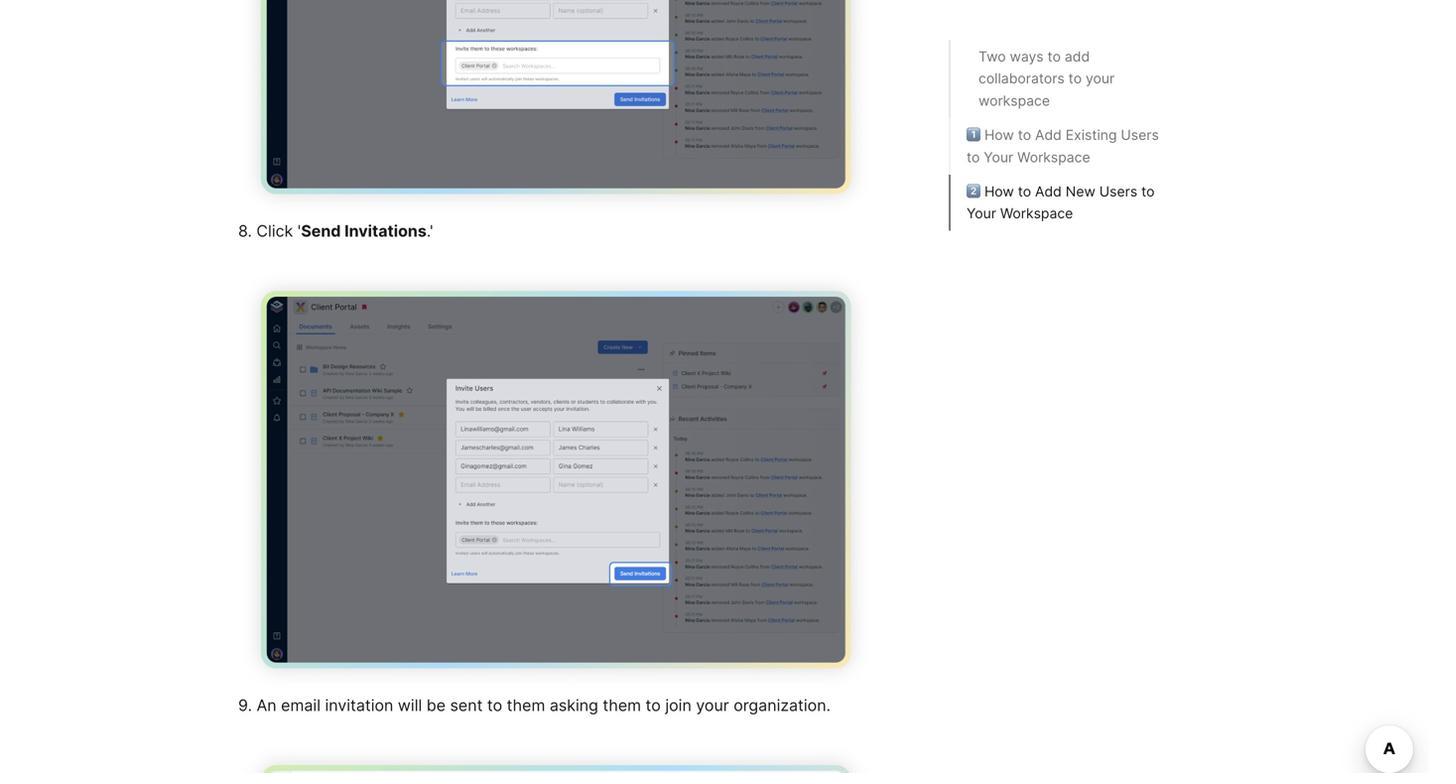 Task type: vqa. For each thing, say whether or not it's contained in the screenshot.
9.
yes



Task type: describe. For each thing, give the bounding box(es) containing it.
how for 2️⃣
[[985, 183, 1015, 200]]

join
[[666, 696, 692, 715]]

asking
[[550, 696, 599, 715]]

9. an email invitation will be sent to them asking them to join your organization.
[[238, 696, 831, 715]]

workspace for new
[[1001, 205, 1074, 222]]

be
[[427, 696, 446, 715]]

organization.
[[734, 696, 831, 715]]

to left the add
[[1048, 48, 1061, 65]]

your inside two ways to add collaborators to your workspace
[[1086, 70, 1115, 87]]

sent
[[450, 696, 483, 715]]

9.
[[238, 696, 252, 715]]

existing
[[1066, 127, 1118, 144]]

will
[[398, 696, 422, 715]]

how for 1️⃣
[[985, 127, 1015, 144]]

invitations
[[345, 222, 427, 241]]

to right new
[[1142, 183, 1155, 200]]

users for new
[[1100, 183, 1138, 200]]

send
[[301, 222, 341, 241]]

to left join
[[646, 696, 661, 715]]

'
[[298, 222, 301, 241]]

two
[[979, 48, 1006, 65]]

add for new
[[1036, 183, 1062, 200]]

.'
[[427, 222, 433, 241]]

click
[[257, 222, 293, 241]]

ways
[[1010, 48, 1044, 65]]

new
[[1066, 183, 1096, 200]]

your for 1️⃣
[[984, 149, 1014, 166]]

to right 2️⃣
[[1018, 183, 1032, 200]]

2 them from the left
[[603, 696, 641, 715]]

to down 1️⃣
[[967, 149, 980, 166]]

invitation
[[325, 696, 394, 715]]



Task type: locate. For each thing, give the bounding box(es) containing it.
users right existing
[[1121, 127, 1160, 144]]

0 vertical spatial your
[[1086, 70, 1115, 87]]

add
[[1036, 127, 1062, 144], [1036, 183, 1062, 200]]

email
[[281, 696, 321, 715]]

1 horizontal spatial your
[[1086, 70, 1115, 87]]

1️⃣
[[967, 127, 981, 144]]

your down 2️⃣
[[967, 205, 997, 222]]

1 add from the top
[[1036, 127, 1062, 144]]

1️⃣ how to add existing users to your workspace
[[967, 127, 1160, 166]]

2 add from the top
[[1036, 183, 1062, 200]]

2️⃣ how to add new users to your workspace
[[967, 183, 1155, 222]]

0 horizontal spatial them
[[507, 696, 545, 715]]

how inside the 1️⃣ how to add existing users to your workspace
[[985, 127, 1015, 144]]

1 them from the left
[[507, 696, 545, 715]]

workspace
[[1018, 149, 1091, 166], [1001, 205, 1074, 222]]

users inside 2️⃣ how to add new users to your workspace
[[1100, 183, 1138, 200]]

0 vertical spatial workspace
[[1018, 149, 1091, 166]]

users inside the 1️⃣ how to add existing users to your workspace
[[1121, 127, 1160, 144]]

add inside 2️⃣ how to add new users to your workspace
[[1036, 183, 1062, 200]]

add inside the 1️⃣ how to add existing users to your workspace
[[1036, 127, 1062, 144]]

them left asking
[[507, 696, 545, 715]]

2️⃣
[[967, 183, 981, 200]]

workspace inside the 1️⃣ how to add existing users to your workspace
[[1018, 149, 1091, 166]]

workspace for existing
[[1018, 149, 1091, 166]]

to
[[1048, 48, 1061, 65], [1069, 70, 1082, 87], [1018, 127, 1032, 144], [967, 149, 980, 166], [1018, 183, 1032, 200], [1142, 183, 1155, 200], [487, 696, 503, 715], [646, 696, 661, 715]]

0 vertical spatial your
[[984, 149, 1014, 166]]

add left existing
[[1036, 127, 1062, 144]]

your
[[984, 149, 1014, 166], [967, 205, 997, 222]]

1️⃣ how to add existing users to your workspace link
[[967, 124, 1176, 169]]

your down the add
[[1086, 70, 1115, 87]]

add for existing
[[1036, 127, 1062, 144]]

1 vertical spatial how
[[985, 183, 1015, 200]]

your
[[1086, 70, 1115, 87], [696, 696, 730, 715]]

workspace
[[979, 93, 1051, 110]]

workspace up new
[[1018, 149, 1091, 166]]

2️⃣ how to add new users to your workspace link
[[967, 181, 1176, 225]]

to down the add
[[1069, 70, 1082, 87]]

0 vertical spatial add
[[1036, 127, 1062, 144]]

add left new
[[1036, 183, 1062, 200]]

how inside 2️⃣ how to add new users to your workspace
[[985, 183, 1015, 200]]

workspace down new
[[1001, 205, 1074, 222]]

an
[[257, 696, 277, 715]]

8. click ' send invitations .'
[[238, 222, 433, 241]]

to right sent
[[487, 696, 503, 715]]

two ways to add collaborators to your workspace
[[979, 48, 1115, 110]]

your inside 2️⃣ how to add new users to your workspace
[[967, 205, 997, 222]]

1 vertical spatial add
[[1036, 183, 1062, 200]]

your down the workspace
[[984, 149, 1014, 166]]

users
[[1121, 127, 1160, 144], [1100, 183, 1138, 200]]

users for existing
[[1121, 127, 1160, 144]]

1 vertical spatial your
[[696, 696, 730, 715]]

0 vertical spatial users
[[1121, 127, 1160, 144]]

them
[[507, 696, 545, 715], [603, 696, 641, 715]]

your right join
[[696, 696, 730, 715]]

1 vertical spatial your
[[967, 205, 997, 222]]

to down the workspace
[[1018, 127, 1032, 144]]

0 vertical spatial how
[[985, 127, 1015, 144]]

how
[[985, 127, 1015, 144], [985, 183, 1015, 200]]

add
[[1065, 48, 1090, 65]]

1 vertical spatial workspace
[[1001, 205, 1074, 222]]

8.
[[238, 222, 252, 241]]

two ways to add collaborators to your workspace link
[[979, 46, 1164, 112]]

how right 1️⃣
[[985, 127, 1015, 144]]

users right new
[[1100, 183, 1138, 200]]

0 horizontal spatial your
[[696, 696, 730, 715]]

them right asking
[[603, 696, 641, 715]]

1 vertical spatial users
[[1100, 183, 1138, 200]]

2 how from the top
[[985, 183, 1015, 200]]

collaborators
[[979, 70, 1065, 87]]

your for 2️⃣
[[967, 205, 997, 222]]

workspace inside 2️⃣ how to add new users to your workspace
[[1001, 205, 1074, 222]]

1 how from the top
[[985, 127, 1015, 144]]

how right 2️⃣
[[985, 183, 1015, 200]]

1 horizontal spatial them
[[603, 696, 641, 715]]

your inside the 1️⃣ how to add existing users to your workspace
[[984, 149, 1014, 166]]



